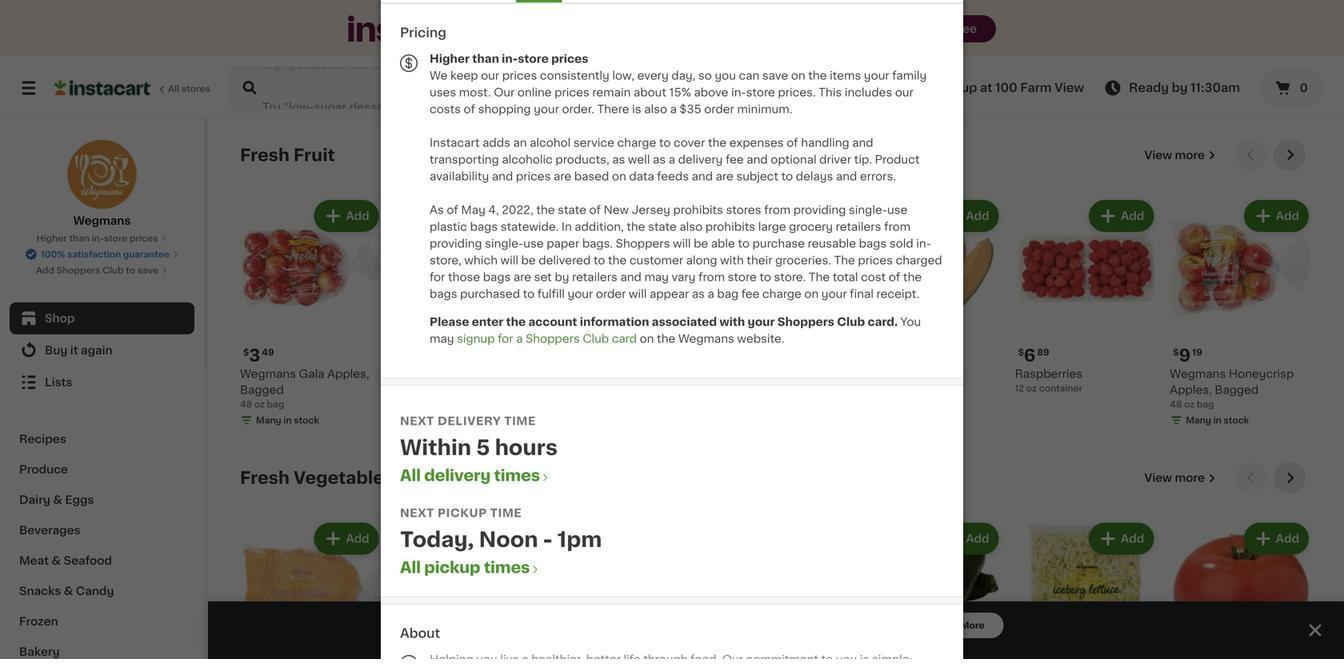 Task type: locate. For each thing, give the bounding box(es) containing it.
wegmans up 'higher than in-store prices' link
[[73, 215, 131, 227]]

our down family
[[896, 87, 914, 98]]

1 horizontal spatial charge
[[763, 289, 802, 300]]

1 vertical spatial honeycrisp
[[550, 385, 615, 396]]

$ for 9
[[1174, 348, 1180, 357]]

save down guarantee
[[137, 266, 159, 275]]

wegmans down $ 9 19
[[1170, 369, 1226, 380]]

by inside as of may 4, 2022, the state of new jersey prohibits stores from providing single-use plastic bags statewide. in addition, the state also prohibits large grocery retailers from providing single-use paper bags. shoppers will be able to purchase reusable bags sold in- store, which will be delivered to the customer along with their groceries. the prices charged for those bags are set by retailers and may vary from store to store. the total cost of the bags purchased to fulfill your order will appear as a bag fee charge on your final receipt.
[[555, 272, 569, 283]]

times for 5
[[494, 469, 540, 483]]

in for 3
[[284, 416, 292, 425]]

$ inside $ 6 89
[[1019, 348, 1024, 357]]

1
[[860, 384, 864, 393]]

may inside as of may 4, 2022, the state of new jersey prohibits stores from providing single-use plastic bags statewide. in addition, the state also prohibits large grocery retailers from providing single-use paper bags. shoppers will be able to purchase reusable bags sold in- store, which will be delivered to the customer along with their groceries. the prices charged for those bags are set by retailers and may vary from store to store. the total cost of the bags purchased to fulfill your order will appear as a bag fee charge on your final receipt.
[[645, 272, 669, 283]]

paper
[[547, 238, 580, 249]]

many
[[256, 416, 281, 425], [411, 416, 437, 425], [1186, 416, 1212, 425]]

wegmans inside wegmans honeycrisp apples, bagged 48 oz bag
[[1170, 369, 1226, 380]]

and up subject
[[747, 154, 768, 165]]

apples inside wegmans sugar bee apples
[[705, 385, 744, 396]]

3 many from the left
[[1186, 416, 1212, 425]]

prices up consistently
[[552, 53, 589, 64]]

1 horizontal spatial be
[[694, 238, 709, 249]]


[[540, 473, 551, 484], [530, 565, 541, 576]]

extra
[[395, 385, 424, 396]]

2 48 from the left
[[1170, 400, 1183, 409]]

all inside all stores link
[[168, 84, 179, 93]]

0 horizontal spatial single-
[[485, 238, 524, 249]]

store down the their
[[728, 272, 757, 283]]

0 vertical spatial fresh
[[240, 147, 290, 164]]

0 vertical spatial next
[[400, 416, 435, 427]]

2 apples from the left
[[618, 385, 657, 396]]

cantaloupes 1 each
[[860, 369, 932, 393]]

1 more from the top
[[1175, 150, 1205, 161]]

stock down wegmans honeycrisp apples, bagged 48 oz bag on the bottom
[[1224, 416, 1250, 425]]

2 horizontal spatial many in stock
[[1186, 416, 1250, 425]]

organic down (est.)
[[609, 369, 654, 380]]

0 vertical spatial higher
[[430, 53, 470, 64]]

those
[[448, 272, 480, 283]]

0 vertical spatial view more
[[1145, 150, 1205, 161]]

1 48 from the left
[[240, 400, 252, 409]]

each down signup for a shoppers club card on the wegmans website.
[[588, 346, 620, 359]]

in down wegmans gala apples, bagged 48 oz bag
[[284, 416, 292, 425]]

1 horizontal spatial $
[[1019, 348, 1024, 357]]

you
[[715, 70, 736, 81]]

next for today, noon - 1pm
[[400, 508, 435, 519]]

store.
[[774, 272, 806, 283]]

lists
[[45, 377, 72, 388]]

higher up we
[[430, 53, 470, 64]]

will up along
[[673, 238, 691, 249]]

candy
[[76, 586, 114, 597]]

of inside we keep our prices consistently low, every day, so you can save on the items your family uses most. our online prices remain about 15% above in-store prices. this includes our costs of shopping your order. there is also a $35 order minimum.
[[464, 104, 475, 115]]

$ inside $ 9 19
[[1174, 348, 1180, 357]]

order inside we keep our prices consistently low, every day, so you can save on the items your family uses most. our online prices remain about 15% above in-store prices. this includes our costs of shopping your order. there is also a $35 order minimum.
[[705, 104, 735, 115]]

1 vertical spatial by
[[555, 272, 569, 283]]

1 vertical spatial be
[[522, 255, 536, 266]]

fresh
[[240, 147, 290, 164], [240, 470, 290, 487]]

as left well
[[612, 154, 625, 165]]

12
[[1015, 384, 1025, 393]]

instacart logo image
[[54, 78, 150, 98]]

tab list
[[381, 0, 964, 2]]

charge up well
[[617, 137, 657, 148]]

many down wegmans gala apples, bagged 48 oz bag
[[256, 416, 281, 425]]

club down the "100% satisfaction guarantee" on the top left
[[102, 266, 124, 275]]

family
[[893, 70, 927, 81]]

1 horizontal spatial single-
[[849, 205, 888, 216]]

oz for 3
[[254, 400, 265, 409]]

0 horizontal spatial bagged
[[240, 385, 284, 396]]

higher than in-store prices up our
[[430, 53, 589, 64]]

wegmans for wegmans organic honeycrisp apples
[[550, 369, 606, 380]]

to down optional
[[782, 171, 793, 182]]

time for 5
[[504, 416, 536, 427]]

1 vertical spatial from
[[885, 221, 911, 233]]

bag inside wegmans honeycrisp apples, bagged 48 oz bag
[[1197, 400, 1215, 409]]

next
[[400, 416, 435, 427], [400, 508, 435, 519]]

apples, inside wegmans gala apples, bagged 48 oz bag
[[327, 369, 369, 380]]

1 bagged from the left
[[240, 385, 284, 396]]

1 vertical spatial fee
[[742, 289, 760, 300]]

statewide.
[[501, 221, 559, 233]]

0 vertical spatial delivery
[[678, 154, 723, 165]]

pickup at 100 farm view
[[935, 82, 1085, 94]]

many for 3
[[256, 416, 281, 425]]

prices inside as of may 4, 2022, the state of new jersey prohibits stores from providing single-use plastic bags statewide. in addition, the state also prohibits large grocery retailers from providing single-use paper bags. shoppers will be able to purchase reusable bags sold in- store, which will be delivered to the customer along with their groceries. the prices charged for those bags are set by retailers and may vary from store to store. the total cost of the bags purchased to fulfill your order will appear as a bag fee charge on your final receipt.
[[858, 255, 893, 266]]

1 stock from the left
[[294, 416, 319, 425]]

0 vertical spatial be
[[694, 238, 709, 249]]

club down final at the top
[[837, 317, 865, 328]]

pickup down items
[[836, 82, 876, 94]]

2 vertical spatial all
[[400, 561, 421, 575]]

many in stock up within at bottom left
[[411, 416, 474, 425]]

1 view more from the top
[[1145, 150, 1205, 161]]

1 horizontal spatial use
[[888, 205, 908, 216]]

1 horizontal spatial bagged
[[1215, 385, 1259, 396]]

pickup down today,
[[424, 561, 481, 575]]

1 vertical spatial each
[[866, 384, 889, 393]]

and down customer
[[621, 272, 642, 283]]

100
[[996, 82, 1018, 94]]

store up the "100% satisfaction guarantee" on the top left
[[104, 234, 128, 243]]

oz inside wegmans gala apples, bagged 48 oz bag
[[254, 400, 265, 409]]

2 vertical spatial from
[[699, 272, 725, 283]]

bag down $ 3 49
[[267, 400, 284, 409]]

many in stock down wegmans gala apples, bagged 48 oz bag
[[256, 416, 319, 425]]

1 vertical spatial the
[[809, 272, 830, 283]]

0 vertical spatial &
[[53, 495, 62, 506]]

0 vertical spatial view more button
[[1139, 139, 1223, 171]]

time for noon
[[490, 508, 522, 519]]

1 horizontal spatial in
[[439, 416, 447, 425]]

with down able
[[720, 255, 744, 266]]

3 many in stock from the left
[[1186, 416, 1250, 425]]

item carousel region containing fresh vegetables
[[240, 462, 1313, 660]]

may down customer
[[645, 272, 669, 283]]

1 apples from the left
[[705, 385, 744, 396]]

0 horizontal spatial higher
[[36, 234, 67, 243]]

charge inside instacart adds an alcohol service charge to cover the expenses of handling and transporting alcoholic products, as well as a delivery fee and optional driver tip. product availability and prices are based on data feeds and are subject to delays and errors.
[[617, 137, 657, 148]]

pickup left at
[[935, 82, 978, 94]]

0 horizontal spatial use
[[524, 238, 544, 249]]

2 next from the top
[[400, 508, 435, 519]]

2 view more button from the top
[[1139, 462, 1223, 494]]

48 inside wegmans honeycrisp apples, bagged 48 oz bag
[[1170, 400, 1183, 409]]

in for 9
[[1214, 416, 1222, 425]]

our up our
[[481, 70, 500, 81]]

all inside all delivery times 
[[400, 469, 421, 483]]

view for fresh vegetables
[[1145, 473, 1173, 484]]

from up large
[[764, 205, 791, 216]]

apples, inside wegmans honeycrisp apples, bagged 48 oz bag
[[1170, 385, 1212, 396]]

0 vertical spatial club
[[102, 266, 124, 275]]

will left appear
[[629, 289, 647, 300]]

0 horizontal spatial for
[[430, 272, 445, 283]]

organic down account
[[552, 330, 588, 339]]

your down online
[[534, 104, 559, 115]]

product group
[[240, 197, 382, 430], [395, 197, 537, 430], [550, 197, 692, 443], [705, 197, 848, 438], [860, 197, 1003, 414], [1015, 197, 1158, 395], [1170, 197, 1313, 430], [240, 520, 382, 660], [395, 520, 537, 660], [860, 520, 1003, 660], [1015, 520, 1158, 660], [1170, 520, 1313, 660]]

stock down wegmans gala apples, bagged 48 oz bag
[[294, 416, 319, 425]]

in- up the 100% satisfaction guarantee button
[[92, 234, 104, 243]]

0 vertical spatial with
[[720, 255, 744, 266]]

pickup for pickup
[[836, 82, 876, 94]]

wegmans sugar bee apples
[[705, 369, 822, 396]]

the down please enter the account information associated with your shoppers club card.
[[657, 333, 676, 345]]

0 horizontal spatial club
[[102, 266, 124, 275]]

0 vertical spatial apples,
[[327, 369, 369, 380]]

also inside we keep our prices consistently low, every day, so you can save on the items your family uses most. our online prices remain about 15% above in-store prices. this includes our costs of shopping your order. there is also a $35 order minimum.
[[645, 104, 668, 115]]

times inside all delivery times 
[[494, 469, 540, 483]]

bagged for 3
[[240, 385, 284, 396]]

2 $ from the left
[[1019, 348, 1024, 357]]

1 next from the top
[[400, 416, 435, 427]]

& right meat in the bottom left of the page
[[52, 555, 61, 567]]

more for fresh vegetables
[[1175, 473, 1205, 484]]

add button
[[316, 202, 378, 231], [471, 202, 533, 231], [626, 202, 688, 231], [781, 202, 843, 231], [936, 202, 998, 231], [1091, 202, 1153, 231], [1246, 202, 1308, 231], [316, 525, 378, 554], [471, 525, 533, 554], [936, 525, 998, 554], [1091, 525, 1153, 554], [1246, 525, 1308, 554]]

each right 1
[[866, 384, 889, 393]]

0 vertical spatial also
[[645, 104, 668, 115]]

the down groceries.
[[809, 272, 830, 283]]

pickup inside popup button
[[935, 82, 978, 94]]

bag down along
[[717, 289, 739, 300]]

state
[[558, 205, 587, 216], [648, 221, 677, 233]]

on
[[791, 70, 806, 81], [612, 171, 627, 182], [805, 289, 819, 300], [640, 333, 654, 345]]

also up along
[[680, 221, 703, 233]]

1 horizontal spatial for
[[498, 333, 513, 345]]

meat
[[19, 555, 49, 567]]

meat & seafood
[[19, 555, 112, 567]]

bag for 3
[[267, 400, 284, 409]]

delivery for time
[[438, 416, 501, 427]]

grocery
[[789, 221, 833, 233]]

next up today,
[[400, 508, 435, 519]]

3 stock from the left
[[1224, 416, 1250, 425]]

1 vertical spatial 
[[530, 565, 541, 576]]

higher than in-store prices up the 100% satisfaction guarantee button
[[36, 234, 158, 243]]

oz down $ 3 49
[[254, 400, 265, 409]]

delivery inside instacart adds an alcohol service charge to cover the expenses of handling and transporting alcoholic products, as well as a delivery fee and optional driver tip. product availability and prices are based on data feeds and are subject to delays and errors.
[[678, 154, 723, 165]]

0 vertical spatial our
[[481, 70, 500, 81]]

item carousel region containing fresh fruit
[[240, 139, 1313, 450]]

also down about at left top
[[645, 104, 668, 115]]

0 vertical spatial by
[[1172, 82, 1188, 94]]

view more button for fresh fruit
[[1139, 139, 1223, 171]]

store,
[[430, 255, 462, 266]]

1 vertical spatial state
[[648, 221, 677, 233]]

2 stock from the left
[[449, 416, 474, 425]]

0 horizontal spatial also
[[645, 104, 668, 115]]

reusable
[[808, 238, 857, 249]]

1 horizontal spatial may
[[645, 272, 669, 283]]

bags down the those
[[430, 289, 458, 300]]

1 vertical spatial &
[[52, 555, 61, 567]]

$3.49 element
[[860, 346, 1003, 366]]

are left set
[[514, 272, 532, 283]]

bag
[[717, 289, 739, 300], [267, 400, 284, 409], [1197, 400, 1215, 409]]

your right the fulfill at the left top
[[568, 289, 593, 300]]

prices up cost
[[858, 255, 893, 266]]

100% satisfaction guarantee
[[41, 250, 170, 259]]

apples down (est.)
[[618, 385, 657, 396]]

retailers up the reusable
[[836, 221, 882, 233]]

1 horizontal spatial apples
[[705, 385, 744, 396]]

all inside "all pickup times "
[[400, 561, 421, 575]]

1 fresh from the top
[[240, 147, 290, 164]]

for
[[430, 272, 445, 283], [498, 333, 513, 345]]

lists link
[[10, 367, 195, 399]]

2 view more from the top
[[1145, 473, 1205, 484]]

many in stock for 3
[[256, 416, 319, 425]]

final
[[850, 289, 874, 300]]

there
[[597, 104, 630, 115]]

1 vertical spatial charge
[[763, 289, 802, 300]]

bagged inside wegmans honeycrisp apples, bagged 48 oz bag
[[1215, 385, 1259, 396]]

 down hours at left bottom
[[540, 473, 551, 484]]

the inside we keep our prices consistently low, every day, so you can save on the items your family uses most. our online prices remain about 15% above in-store prices. this includes our costs of shopping your order. there is also a $35 order minimum.
[[809, 70, 827, 81]]

view for fresh fruit
[[1145, 150, 1173, 161]]

& inside dairy & eggs link
[[53, 495, 62, 506]]

1 horizontal spatial than
[[472, 53, 499, 64]]

fresh for fresh fruit
[[240, 147, 290, 164]]

1 tab from the left
[[516, 0, 562, 2]]

$ inside $ 3 49
[[243, 348, 249, 357]]

may
[[461, 205, 486, 216]]

time
[[504, 416, 536, 427], [490, 508, 522, 519]]

delivery inside all delivery times 
[[424, 469, 491, 483]]

1 horizontal spatial as
[[653, 154, 666, 165]]

0 horizontal spatial our
[[481, 70, 500, 81]]

1 view more button from the top
[[1139, 139, 1223, 171]]

2 vertical spatial club
[[583, 333, 609, 345]]

fee inside as of may 4, 2022, the state of new jersey prohibits stores from providing single-use plastic bags statewide. in addition, the state also prohibits large grocery retailers from providing single-use paper bags. shoppers will be able to purchase reusable bags sold in- store, which will be delivered to the customer along with their groceries. the prices charged for those bags are set by retailers and may vary from store to store. the total cost of the bags purchased to fulfill your order will appear as a bag fee charge on your final receipt.
[[742, 289, 760, 300]]

bagged
[[240, 385, 284, 396], [1215, 385, 1259, 396]]

wegmans inside wegmans pineapple, extra sweet
[[395, 369, 451, 380]]

main content containing fresh fruit
[[208, 120, 1345, 660]]

$ 9 19
[[1174, 348, 1203, 364]]

and up tip.
[[853, 137, 874, 148]]

prices up guarantee
[[130, 234, 158, 243]]

wegmans sugar bee apples button
[[705, 197, 848, 424]]

apples inside wegmans organic honeycrisp apples
[[618, 385, 657, 396]]

oz for 9
[[1185, 400, 1195, 409]]

2 bagged from the left
[[1215, 385, 1259, 396]]

on up the prices.
[[791, 70, 806, 81]]

as right well
[[653, 154, 666, 165]]

retailers
[[836, 221, 882, 233], [572, 272, 618, 283]]

fruit
[[294, 147, 335, 164]]

a
[[670, 104, 677, 115], [669, 154, 676, 165], [708, 289, 715, 300], [516, 333, 523, 345]]

raspberries
[[1015, 369, 1083, 380]]

0 horizontal spatial are
[[514, 272, 532, 283]]

$ for 6
[[1019, 348, 1024, 357]]

$ left 19
[[1174, 348, 1180, 357]]

0 vertical spatial state
[[558, 205, 587, 216]]

0 vertical spatial providing
[[794, 205, 846, 216]]

online
[[518, 87, 552, 98]]

higher up 100% at left top
[[36, 234, 67, 243]]

2 more from the top
[[1175, 473, 1205, 484]]

wegmans for wegmans sugar bee apples
[[705, 369, 761, 380]]

driver
[[820, 154, 852, 165]]

15%
[[670, 87, 692, 98]]

3
[[249, 348, 260, 364]]

next down extra
[[400, 416, 435, 427]]

times inside "all pickup times "
[[484, 561, 530, 575]]

0 vertical spatial honeycrisp
[[1229, 369, 1295, 380]]

1 item carousel region from the top
[[240, 139, 1313, 450]]

total
[[833, 272, 858, 283]]

to
[[659, 137, 671, 148], [782, 171, 793, 182], [738, 238, 750, 249], [594, 255, 605, 266], [126, 266, 135, 275], [760, 272, 772, 283], [523, 289, 535, 300]]

2 horizontal spatial bag
[[1197, 400, 1215, 409]]

oz
[[1027, 384, 1037, 393], [254, 400, 265, 409], [1185, 400, 1195, 409]]

 inside "all pickup times "
[[530, 565, 541, 576]]

by down delivered
[[555, 272, 569, 283]]

0 vertical spatial save
[[763, 70, 789, 81]]

0 horizontal spatial the
[[809, 272, 830, 283]]

in- up charged
[[917, 238, 932, 249]]

recipes
[[19, 434, 66, 445]]

2 fresh from the top
[[240, 470, 290, 487]]

consistently
[[540, 70, 610, 81]]

pickup inside button
[[836, 82, 876, 94]]

2 vertical spatial delivery
[[424, 469, 491, 483]]

0 vertical spatial times
[[494, 469, 540, 483]]

view inside popup button
[[1055, 82, 1085, 94]]

& inside snacks & candy link
[[64, 586, 73, 597]]

many for 9
[[1186, 416, 1212, 425]]

0 vertical spatial each
[[588, 346, 620, 359]]

1 horizontal spatial higher than in-store prices
[[430, 53, 589, 64]]

providing
[[794, 205, 846, 216], [430, 238, 482, 249]]

honeycrisp inside wegmans organic honeycrisp apples
[[550, 385, 615, 396]]

express icon image
[[348, 16, 508, 42]]

of up optional
[[787, 137, 799, 148]]

bags left sold
[[859, 238, 887, 249]]

all for today, noon - 1pm
[[400, 561, 421, 575]]

1 many from the left
[[256, 416, 281, 425]]

be
[[694, 238, 709, 249], [522, 255, 536, 266]]

1 vertical spatial organic
[[609, 369, 654, 380]]

1 vertical spatial save
[[137, 266, 159, 275]]

state down jersey
[[648, 221, 677, 233]]

many up within at bottom left
[[411, 416, 437, 425]]

1 horizontal spatial will
[[629, 289, 647, 300]]

1 horizontal spatial also
[[680, 221, 703, 233]]

wegmans inside wegmans sugar bee apples
[[705, 369, 761, 380]]

48 inside wegmans gala apples, bagged 48 oz bag
[[240, 400, 252, 409]]

card.
[[868, 317, 898, 328]]

in-
[[502, 53, 518, 64], [732, 87, 746, 98], [92, 234, 104, 243], [917, 238, 932, 249]]

please
[[430, 317, 469, 328]]

1 vertical spatial order
[[596, 289, 626, 300]]

all down today,
[[400, 561, 421, 575]]

wegmans for wegmans gala apples, bagged 48 oz bag
[[240, 369, 296, 380]]

subject
[[737, 171, 779, 182]]

0 horizontal spatial higher than in-store prices
[[36, 234, 158, 243]]

for down enter
[[498, 333, 513, 345]]

in up within at bottom left
[[439, 416, 447, 425]]

save right can
[[763, 70, 789, 81]]

0 horizontal spatial oz
[[254, 400, 265, 409]]

from down along
[[699, 272, 725, 283]]

all
[[168, 84, 179, 93], [400, 469, 421, 483], [400, 561, 421, 575]]

to right able
[[738, 238, 750, 249]]

48 down 3
[[240, 400, 252, 409]]

and inside as of may 4, 2022, the state of new jersey prohibits stores from providing single-use plastic bags statewide. in addition, the state also prohibits large grocery retailers from providing single-use paper bags. shoppers will be able to purchase reusable bags sold in- store, which will be delivered to the customer along with their groceries. the prices charged for those bags are set by retailers and may vary from store to store. the total cost of the bags purchased to fulfill your order will appear as a bag fee charge on your final receipt.
[[621, 272, 642, 283]]

1 horizontal spatial stores
[[726, 205, 762, 216]]

club
[[102, 266, 124, 275], [837, 317, 865, 328], [583, 333, 609, 345]]

1 $ from the left
[[243, 348, 249, 357]]

& inside meat & seafood link
[[52, 555, 61, 567]]

product
[[875, 154, 920, 165]]

1 in from the left
[[284, 416, 292, 425]]

1 many in stock from the left
[[256, 416, 319, 425]]

delivered
[[539, 255, 591, 266]]

 for -
[[530, 565, 541, 576]]

store inside we keep our prices consistently low, every day, so you can save on the items your family uses most. our online prices remain about 15% above in-store prices. this includes our costs of shopping your order. there is also a $35 order minimum.
[[746, 87, 775, 98]]

also inside as of may 4, 2022, the state of new jersey prohibits stores from providing single-use plastic bags statewide. in addition, the state also prohibits large grocery retailers from providing single-use paper bags. shoppers will be able to purchase reusable bags sold in- store, which will be delivered to the customer along with their groceries. the prices charged for those bags are set by retailers and may vary from store to store. the total cost of the bags purchased to fulfill your order will appear as a bag fee charge on your final receipt.
[[680, 221, 703, 233]]

2 horizontal spatial oz
[[1185, 400, 1195, 409]]

3 $ from the left
[[1174, 348, 1180, 357]]

stores
[[182, 84, 210, 93], [726, 205, 762, 216]]

fee down the their
[[742, 289, 760, 300]]

buy it again
[[45, 345, 113, 356]]

of down most.
[[464, 104, 475, 115]]

wegmans for wegmans
[[73, 215, 131, 227]]

each inside cantaloupes 1 each
[[866, 384, 889, 393]]

apples down website.
[[705, 385, 744, 396]]

2 horizontal spatial in
[[1214, 416, 1222, 425]]

wegmans down signup for a shoppers club card link
[[550, 369, 606, 380]]

treatment tracker modal dialog
[[208, 602, 1345, 660]]

0 horizontal spatial order
[[596, 289, 626, 300]]

time up noon
[[490, 508, 522, 519]]

order
[[705, 104, 735, 115], [596, 289, 626, 300]]

0 vertical spatial pickup
[[438, 508, 487, 519]]

wegmans logo image
[[67, 139, 137, 210]]

on down store.
[[805, 289, 819, 300]]

1 vertical spatial than
[[69, 234, 90, 243]]

on inside instacart adds an alcohol service charge to cover the expenses of handling and transporting alcoholic products, as well as a delivery fee and optional driver tip. product availability and prices are based on data feeds and are subject to delays and errors.
[[612, 171, 627, 182]]

0 vertical spatial charge
[[617, 137, 657, 148]]

0 horizontal spatial honeycrisp
[[550, 385, 615, 396]]

shoppers inside add shoppers club to save link
[[56, 266, 100, 275]]

0 horizontal spatial may
[[430, 333, 454, 345]]

tab
[[516, 0, 562, 2], [562, 0, 702, 2], [702, 0, 829, 2]]

1 horizontal spatial stock
[[449, 416, 474, 425]]

an
[[513, 137, 527, 148]]

1 horizontal spatial order
[[705, 104, 735, 115]]

1 vertical spatial club
[[837, 317, 865, 328]]

$ for 3
[[243, 348, 249, 357]]

3 in from the left
[[1214, 416, 1222, 425]]

item carousel region
[[240, 139, 1313, 450], [240, 462, 1313, 660]]

1 horizontal spatial organic
[[609, 369, 654, 380]]

the up total on the right top of the page
[[834, 255, 856, 266]]

will right which
[[501, 255, 519, 266]]

& left eggs
[[53, 495, 62, 506]]

89
[[1038, 348, 1050, 357]]

are
[[554, 171, 572, 182], [716, 171, 734, 182], [514, 272, 532, 283]]

bag inside wegmans gala apples, bagged 48 oz bag
[[267, 400, 284, 409]]

1 horizontal spatial our
[[896, 87, 914, 98]]

2 item carousel region from the top
[[240, 462, 1313, 660]]

single- down errors.
[[849, 205, 888, 216]]

0 vertical spatial for
[[430, 272, 445, 283]]

0 vertical spatial 
[[540, 473, 551, 484]]

1 horizontal spatial 48
[[1170, 400, 1183, 409]]

charge inside as of may 4, 2022, the state of new jersey prohibits stores from providing single-use plastic bags statewide. in addition, the state also prohibits large grocery retailers from providing single-use paper bags. shoppers will be able to purchase reusable bags sold in- store, which will be delivered to the customer along with their groceries. the prices charged for those bags are set by retailers and may vary from store to store. the total cost of the bags purchased to fulfill your order will appear as a bag fee charge on your final receipt.
[[763, 289, 802, 300]]

in down wegmans honeycrisp apples, bagged 48 oz bag on the bottom
[[1214, 416, 1222, 425]]

1 vertical spatial more
[[1175, 473, 1205, 484]]

 inside all delivery times 
[[540, 473, 551, 484]]

48 down 9
[[1170, 400, 1183, 409]]

product group containing 6
[[1015, 197, 1158, 395]]

the
[[809, 70, 827, 81], [708, 137, 727, 148], [537, 205, 555, 216], [627, 221, 646, 233], [608, 255, 627, 266], [904, 272, 922, 283], [506, 317, 526, 328], [657, 333, 676, 345]]

than up satisfaction
[[69, 234, 90, 243]]

bagged inside wegmans gala apples, bagged 48 oz bag
[[240, 385, 284, 396]]

raspberries 12 oz container
[[1015, 369, 1083, 393]]

wegmans inside wegmans organic honeycrisp apples
[[550, 369, 606, 380]]

oz inside wegmans honeycrisp apples, bagged 48 oz bag
[[1185, 400, 1195, 409]]

account
[[529, 317, 578, 328]]

retailers down bags.
[[572, 272, 618, 283]]

well
[[628, 154, 650, 165]]

by right ready on the top right
[[1172, 82, 1188, 94]]

bags down 4, on the left of page
[[470, 221, 498, 233]]

wegmans inside wegmans gala apples, bagged 48 oz bag
[[240, 369, 296, 380]]

all right "instacart logo"
[[168, 84, 179, 93]]

0 horizontal spatial charge
[[617, 137, 657, 148]]

0 horizontal spatial many in stock
[[256, 416, 319, 425]]

is
[[632, 104, 642, 115]]

as inside as of may 4, 2022, the state of new jersey prohibits stores from providing single-use plastic bags statewide. in addition, the state also prohibits large grocery retailers from providing single-use paper bags. shoppers will be able to purchase reusable bags sold in- store, which will be delivered to the customer along with their groceries. the prices charged for those bags are set by retailers and may vary from store to store. the total cost of the bags purchased to fulfill your order will appear as a bag fee charge on your final receipt.
[[692, 289, 705, 300]]

buy it again link
[[10, 335, 195, 367]]

the
[[834, 255, 856, 266], [809, 272, 830, 283]]

save
[[763, 70, 789, 81], [137, 266, 159, 275]]

your up website.
[[748, 317, 775, 328]]

None search field
[[229, 66, 700, 110]]

2 vertical spatial will
[[629, 289, 647, 300]]

& for dairy
[[53, 495, 62, 506]]

than
[[472, 53, 499, 64], [69, 234, 90, 243]]

2 many in stock from the left
[[411, 416, 474, 425]]

as
[[612, 154, 625, 165], [653, 154, 666, 165], [692, 289, 705, 300]]

pickup inside "all pickup times "
[[424, 561, 481, 575]]

main content
[[208, 120, 1345, 660]]

each inside product "group"
[[588, 346, 620, 359]]



Task type: vqa. For each thing, say whether or not it's contained in the screenshot.
which
yes



Task type: describe. For each thing, give the bounding box(es) containing it.
ready by 11:30am
[[1130, 82, 1241, 94]]

higher than in-store prices link
[[36, 232, 168, 245]]

each (est.)
[[588, 346, 657, 359]]

shoppers inside as of may 4, 2022, the state of new jersey prohibits stores from providing single-use plastic bags statewide. in addition, the state also prohibits large grocery retailers from providing single-use paper bags. shoppers will be able to purchase reusable bags sold in- store, which will be delivered to the customer along with their groceries. the prices charged for those bags are set by retailers and may vary from store to store. the total cost of the bags purchased to fulfill your order will appear as a bag fee charge on your final receipt.
[[616, 238, 670, 249]]

shoppers down account
[[526, 333, 580, 345]]

wegmans for wegmans honeycrisp apples, bagged 48 oz bag
[[1170, 369, 1226, 380]]

for inside as of may 4, 2022, the state of new jersey prohibits stores from providing single-use plastic bags statewide. in addition, the state also prohibits large grocery retailers from providing single-use paper bags. shoppers will be able to purchase reusable bags sold in- store, which will be delivered to the customer along with their groceries. the prices charged for those bags are set by retailers and may vary from store to store. the total cost of the bags purchased to fulfill your order will appear as a bag fee charge on your final receipt.
[[430, 272, 445, 283]]

prices up online
[[502, 70, 537, 81]]

0 vertical spatial the
[[834, 255, 856, 266]]

48 for 9
[[1170, 400, 1183, 409]]

plastic
[[430, 221, 467, 233]]

your up includes
[[864, 70, 890, 81]]

more
[[961, 622, 985, 630]]

instacart
[[430, 137, 480, 148]]

wegmans link
[[67, 139, 137, 229]]

1 vertical spatial with
[[720, 317, 745, 328]]

products,
[[556, 154, 610, 165]]

snacks
[[19, 586, 61, 597]]

transporting
[[430, 154, 499, 165]]

1 horizontal spatial by
[[1172, 82, 1188, 94]]

receipt.
[[877, 289, 920, 300]]

fresh for fresh vegetables
[[240, 470, 290, 487]]

pickup for all
[[424, 561, 481, 575]]

1 horizontal spatial providing
[[794, 205, 846, 216]]

customer
[[630, 255, 684, 266]]

order inside as of may 4, 2022, the state of new jersey prohibits stores from providing single-use plastic bags statewide. in addition, the state also prohibits large grocery retailers from providing single-use paper bags. shoppers will be able to purchase reusable bags sold in- store, which will be delivered to the customer along with their groceries. the prices charged for those bags are set by retailers and may vary from store to store. the total cost of the bags purchased to fulfill your order will appear as a bag fee charge on your final receipt.
[[596, 289, 626, 300]]

frozen
[[19, 616, 58, 628]]

within 5 hours
[[400, 438, 558, 458]]

fulfill
[[538, 289, 565, 300]]

gala
[[299, 369, 325, 380]]

(est.)
[[623, 346, 657, 359]]

0 vertical spatial retailers
[[836, 221, 882, 233]]

meat & seafood link
[[10, 546, 195, 576]]

to down set
[[523, 289, 535, 300]]

a right signup
[[516, 333, 523, 345]]

in- inside as of may 4, 2022, the state of new jersey prohibits stores from providing single-use plastic bags statewide. in addition, the state also prohibits large grocery retailers from providing single-use paper bags. shoppers will be able to purchase reusable bags sold in- store, which will be delivered to the customer along with their groceries. the prices charged for those bags are set by retailers and may vary from store to store. the total cost of the bags purchased to fulfill your order will appear as a bag fee charge on your final receipt.
[[917, 238, 932, 249]]

2 horizontal spatial will
[[673, 238, 691, 249]]

product group containing each (est.)
[[550, 197, 692, 443]]

1 horizontal spatial are
[[554, 171, 572, 182]]

all stores link
[[54, 66, 211, 110]]

wegmans gala apples, bagged 48 oz bag
[[240, 369, 369, 409]]

prices inside instacart adds an alcohol service charge to cover the expenses of handling and transporting alcoholic products, as well as a delivery fee and optional driver tip. product availability and prices are based on data feeds and are subject to delays and errors.
[[516, 171, 551, 182]]

on inside we keep our prices consistently low, every day, so you can save on the items your family uses most. our online prices remain about 15% above in-store prices. this includes our costs of shopping your order. there is also a $35 order minimum.
[[791, 70, 806, 81]]

a inside instacart adds an alcohol service charge to cover the expenses of handling and transporting alcoholic products, as well as a delivery fee and optional driver tip. product availability and prices are based on data feeds and are subject to delays and errors.
[[669, 154, 676, 165]]

purchased
[[460, 289, 520, 300]]

prices.
[[778, 87, 816, 98]]

2 horizontal spatial club
[[837, 317, 865, 328]]

save inside we keep our prices consistently low, every day, so you can save on the items your family uses most. our online prices remain about 15% above in-store prices. this includes our costs of shopping your order. there is also a $35 order minimum.
[[763, 70, 789, 81]]

every
[[638, 70, 669, 81]]

many in stock for 9
[[1186, 416, 1250, 425]]

beverages link
[[10, 515, 195, 546]]

shoppers down store.
[[778, 317, 835, 328]]

in- up our
[[502, 53, 518, 64]]

satisfaction
[[67, 250, 121, 259]]

we
[[430, 70, 448, 81]]

0 horizontal spatial be
[[522, 255, 536, 266]]

snacks & candy
[[19, 586, 114, 597]]

fee inside instacart adds an alcohol service charge to cover the expenses of handling and transporting alcoholic products, as well as a delivery fee and optional driver tip. product availability and prices are based on data feeds and are subject to delays and errors.
[[726, 154, 744, 165]]

19
[[1193, 348, 1203, 357]]

try free button
[[0, 0, 1345, 56]]

to down bags.
[[594, 255, 605, 266]]

service
[[574, 137, 615, 148]]

pickup for pickup at 100 farm view
[[935, 82, 978, 94]]

2 horizontal spatial are
[[716, 171, 734, 182]]

0 vertical spatial higher than in-store prices
[[430, 53, 589, 64]]

dairy & eggs
[[19, 495, 94, 506]]

you may
[[430, 317, 921, 345]]

apples, for 9
[[1170, 385, 1212, 396]]

3 tab from the left
[[702, 0, 829, 2]]

vegetables
[[294, 470, 394, 487]]

oz inside 'raspberries 12 oz container'
[[1027, 384, 1037, 393]]

1 vertical spatial higher
[[36, 234, 67, 243]]

data
[[629, 171, 654, 182]]

the inside instacart adds an alcohol service charge to cover the expenses of handling and transporting alcoholic products, as well as a delivery fee and optional driver tip. product availability and prices are based on data feeds and are subject to delays and errors.
[[708, 137, 727, 148]]

1 vertical spatial our
[[896, 87, 914, 98]]

100%
[[41, 250, 65, 259]]

jersey
[[632, 205, 671, 216]]

1 vertical spatial prohibits
[[706, 221, 756, 233]]

to down guarantee
[[126, 266, 135, 275]]

delivery for times
[[424, 469, 491, 483]]

items
[[830, 70, 861, 81]]

honeycrisp inside wegmans honeycrisp apples, bagged 48 oz bag
[[1229, 369, 1295, 380]]

11:30am
[[1191, 82, 1241, 94]]

stock for 9
[[1224, 416, 1250, 425]]

product group containing 3
[[240, 197, 382, 430]]

optional
[[771, 154, 817, 165]]

sold
[[890, 238, 914, 249]]

associated
[[652, 317, 717, 328]]

bags up purchased
[[483, 272, 511, 283]]

eggs
[[65, 495, 94, 506]]

to left cover
[[659, 137, 671, 148]]

0 horizontal spatial providing
[[430, 238, 482, 249]]

vary
[[672, 272, 696, 283]]

the up 'statewide.'
[[537, 205, 555, 216]]

48 for 3
[[240, 400, 252, 409]]

the down charged
[[904, 272, 922, 283]]

feeds
[[657, 171, 689, 182]]

includes
[[845, 87, 893, 98]]

0 vertical spatial prohibits
[[674, 205, 723, 216]]

wegmans down associated
[[679, 333, 735, 345]]

0 horizontal spatial stores
[[182, 84, 210, 93]]

2 many from the left
[[411, 416, 437, 425]]

view more for vegetables
[[1145, 473, 1205, 484]]

on up (est.)
[[640, 333, 654, 345]]

2 tab from the left
[[562, 0, 702, 2]]

apples for wegmans sugar bee apples
[[705, 385, 744, 396]]

view more button for fresh vegetables
[[1139, 462, 1223, 494]]

you
[[901, 317, 921, 328]]

next for within 5 hours
[[400, 416, 435, 427]]

their
[[747, 255, 773, 266]]

cantaloupes
[[860, 369, 932, 380]]

0 horizontal spatial will
[[501, 255, 519, 266]]

may inside you may
[[430, 333, 454, 345]]

appear
[[650, 289, 689, 300]]

wegmans pineapple, extra sweet
[[395, 369, 513, 396]]

bags.
[[583, 238, 613, 249]]

website.
[[738, 333, 785, 345]]

at
[[980, 82, 993, 94]]

0 vertical spatial than
[[472, 53, 499, 64]]

wegmans honeycrisp apples, bagged 48 oz bag
[[1170, 369, 1295, 409]]

groceries.
[[776, 255, 832, 266]]

0 horizontal spatial save
[[137, 266, 159, 275]]

1 vertical spatial higher than in-store prices
[[36, 234, 158, 243]]

organic inside wegmans organic honeycrisp apples
[[609, 369, 654, 380]]

ready by 11:30am link
[[1104, 78, 1241, 98]]

stock for 3
[[294, 416, 319, 425]]

6
[[1024, 348, 1036, 364]]

 for hours
[[540, 473, 551, 484]]

2 horizontal spatial from
[[885, 221, 911, 233]]

of up receipt.
[[889, 272, 901, 283]]

errors.
[[860, 171, 896, 182]]

and down driver
[[836, 171, 858, 182]]

and right feeds in the top of the page
[[692, 171, 713, 182]]

today, noon - 1pm
[[400, 530, 602, 550]]

store up online
[[518, 53, 549, 64]]

the down jersey
[[627, 221, 646, 233]]

add inside add shoppers club to save link
[[36, 266, 54, 275]]

more for fresh fruit
[[1175, 150, 1205, 161]]

stores inside as of may 4, 2022, the state of new jersey prohibits stores from providing single-use plastic bags statewide. in addition, the state also prohibits large grocery retailers from providing single-use paper bags. shoppers will be able to purchase reusable bags sold in- store, which will be delivered to the customer along with their groceries. the prices charged for those bags are set by retailers and may vary from store to store. the total cost of the bags purchased to fulfill your order will appear as a bag fee charge on your final receipt.
[[726, 205, 762, 216]]

of right as at the left top
[[447, 205, 459, 216]]

bag inside as of may 4, 2022, the state of new jersey prohibits stores from providing single-use plastic bags statewide. in addition, the state also prohibits large grocery retailers from providing single-use paper bags. shoppers will be able to purchase reusable bags sold in- store, which will be delivered to the customer along with their groceries. the prices charged for those bags are set by retailers and may vary from store to store. the total cost of the bags purchased to fulfill your order will appear as a bag fee charge on your final receipt.
[[717, 289, 739, 300]]

$ 6 89
[[1019, 348, 1050, 364]]

& for meat
[[52, 555, 61, 567]]

0 horizontal spatial retailers
[[572, 272, 618, 283]]

bag for 9
[[1197, 400, 1215, 409]]

0 horizontal spatial state
[[558, 205, 587, 216]]

all stores
[[168, 84, 210, 93]]

information
[[580, 317, 649, 328]]

with inside as of may 4, 2022, the state of new jersey prohibits stores from providing single-use plastic bags statewide. in addition, the state also prohibits large grocery retailers from providing single-use paper bags. shoppers will be able to purchase reusable bags sold in- store, which will be delivered to the customer along with their groceries. the prices charged for those bags are set by retailers and may vary from store to store. the total cost of the bags purchased to fulfill your order will appear as a bag fee charge on your final receipt.
[[720, 255, 744, 266]]

keep
[[451, 70, 478, 81]]

of up addition,
[[589, 205, 601, 216]]

above
[[694, 87, 729, 98]]

2 in from the left
[[439, 416, 447, 425]]

$35
[[680, 104, 702, 115]]

0 vertical spatial organic
[[552, 330, 588, 339]]

times for noon
[[484, 561, 530, 575]]

farm
[[1021, 82, 1052, 94]]

pickup for next
[[438, 508, 487, 519]]

on inside as of may 4, 2022, the state of new jersey prohibits stores from providing single-use plastic bags statewide. in addition, the state also prohibits large grocery retailers from providing single-use paper bags. shoppers will be able to purchase reusable bags sold in- store, which will be delivered to the customer along with their groceries. the prices charged for those bags are set by retailers and may vary from store to store. the total cost of the bags purchased to fulfill your order will appear as a bag fee charge on your final receipt.
[[805, 289, 819, 300]]

purchase
[[753, 238, 805, 249]]

pineapple,
[[454, 369, 513, 380]]

seafood
[[64, 555, 112, 567]]

49
[[262, 348, 274, 357]]

service type group
[[721, 72, 890, 104]]

the right enter
[[506, 317, 526, 328]]

and down alcoholic at the left of the page
[[492, 171, 513, 182]]

about
[[634, 87, 667, 98]]

handling
[[801, 137, 850, 148]]

noon
[[479, 530, 538, 550]]

view more for fruit
[[1145, 150, 1205, 161]]

in- inside we keep our prices consistently low, every day, so you can save on the items your family uses most. our online prices remain about 15% above in-store prices. this includes our costs of shopping your order. there is also a $35 order minimum.
[[732, 87, 746, 98]]

are inside as of may 4, 2022, the state of new jersey prohibits stores from providing single-use plastic bags statewide. in addition, the state also prohibits large grocery retailers from providing single-use paper bags. shoppers will be able to purchase reusable bags sold in- store, which will be delivered to the customer along with their groceries. the prices charged for those bags are set by retailers and may vary from store to store. the total cost of the bags purchased to fulfill your order will appear as a bag fee charge on your final receipt.
[[514, 272, 532, 283]]

remain
[[593, 87, 631, 98]]

bagged for 9
[[1215, 385, 1259, 396]]

try
[[933, 23, 951, 34]]

signup for a shoppers club card on the wegmans website.
[[457, 333, 785, 345]]

recipes link
[[10, 424, 195, 455]]

0 horizontal spatial as
[[612, 154, 625, 165]]

of inside instacart adds an alcohol service charge to cover the expenses of handling and transporting alcoholic products, as well as a delivery fee and optional driver tip. product availability and prices are based on data feeds and are subject to delays and errors.
[[787, 137, 799, 148]]

buy
[[45, 345, 68, 356]]

1 horizontal spatial from
[[764, 205, 791, 216]]

apples, for 3
[[327, 369, 369, 380]]

a inside we keep our prices consistently low, every day, so you can save on the items your family uses most. our online prices remain about 15% above in-store prices. this includes our costs of shopping your order. there is also a $35 order minimum.
[[670, 104, 677, 115]]

wegmans for wegmans pineapple, extra sweet
[[395, 369, 451, 380]]

& for snacks
[[64, 586, 73, 597]]

we keep our prices consistently low, every day, so you can save on the items your family uses most. our online prices remain about 15% above in-store prices. this includes our costs of shopping your order. there is also a $35 order minimum.
[[430, 70, 927, 115]]

a inside as of may 4, 2022, the state of new jersey prohibits stores from providing single-use plastic bags statewide. in addition, the state also prohibits large grocery retailers from providing single-use paper bags. shoppers will be able to purchase reusable bags sold in- store, which will be delivered to the customer along with their groceries. the prices charged for those bags are set by retailers and may vary from store to store. the total cost of the bags purchased to fulfill your order will appear as a bag fee charge on your final receipt.
[[708, 289, 715, 300]]

new
[[604, 205, 629, 216]]

able
[[711, 238, 735, 249]]

the down bags.
[[608, 255, 627, 266]]

5
[[476, 438, 490, 458]]

product group containing 9
[[1170, 197, 1313, 430]]

sugar
[[764, 369, 797, 380]]

store inside as of may 4, 2022, the state of new jersey prohibits stores from providing single-use plastic bags statewide. in addition, the state also prohibits large grocery retailers from providing single-use paper bags. shoppers will be able to purchase reusable bags sold in- store, which will be delivered to the customer along with their groceries. the prices charged for those bags are set by retailers and may vary from store to store. the total cost of the bags purchased to fulfill your order will appear as a bag fee charge on your final receipt.
[[728, 272, 757, 283]]

apples for wegmans organic honeycrisp apples
[[618, 385, 657, 396]]

prices down consistently
[[555, 87, 590, 98]]

this
[[819, 87, 842, 98]]

your down total on the right top of the page
[[822, 289, 847, 300]]

all for within 5 hours
[[400, 469, 421, 483]]

0 horizontal spatial than
[[69, 234, 90, 243]]

add shoppers club to save
[[36, 266, 159, 275]]

enter
[[472, 317, 504, 328]]

signup for a shoppers club card link
[[457, 333, 640, 345]]

to down the their
[[760, 272, 772, 283]]

add shoppers club to save link
[[36, 264, 168, 277]]

1 horizontal spatial state
[[648, 221, 677, 233]]

snacks & candy link
[[10, 576, 195, 607]]

more button
[[942, 613, 1004, 639]]



